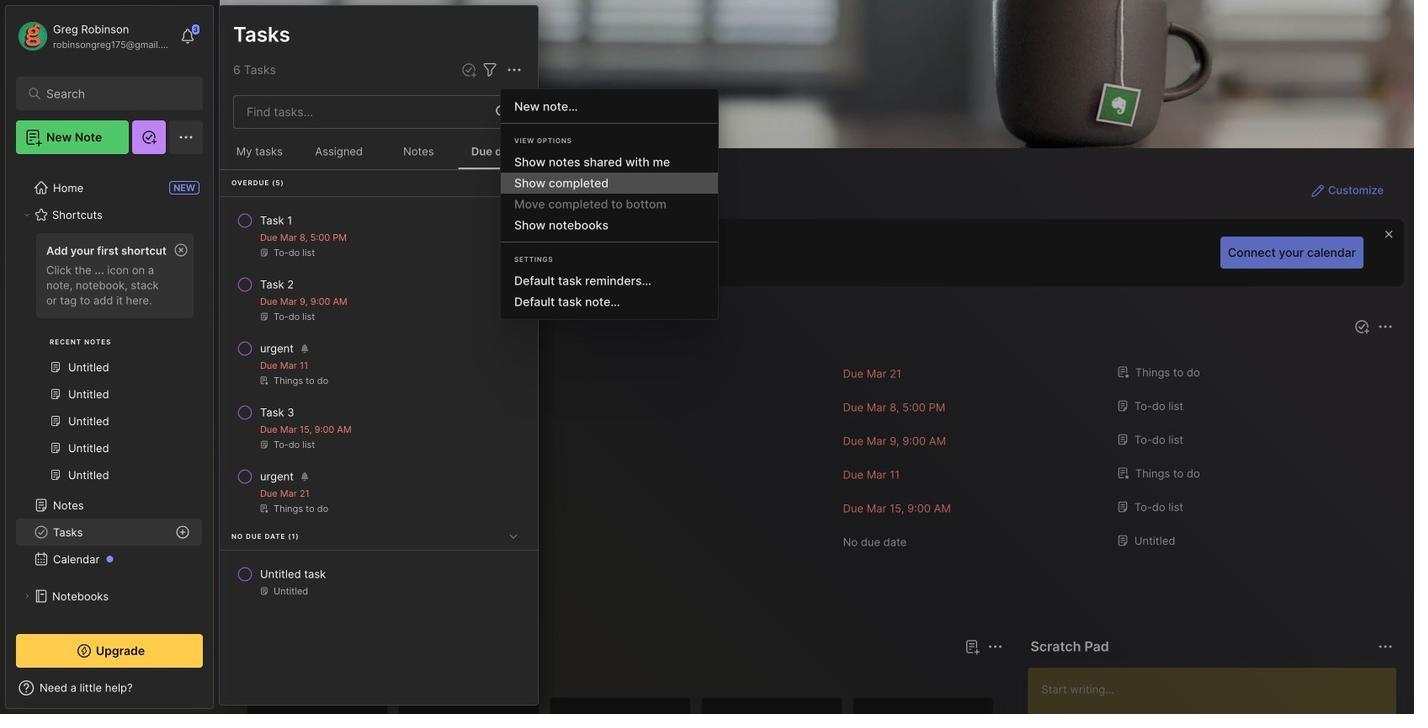 Task type: describe. For each thing, give the bounding box(es) containing it.
task 2 1 cell
[[260, 276, 294, 293]]

2 dropdown list menu from the top
[[501, 270, 718, 313]]

1 dropdown list menu from the top
[[501, 152, 718, 236]]

Filter tasks field
[[480, 60, 500, 80]]

task 1 0 cell
[[260, 212, 292, 229]]

task 3 3 cell
[[260, 404, 294, 421]]

tree inside main element
[[6, 164, 213, 701]]

new task image
[[461, 61, 477, 78]]

more actions and view options image
[[504, 60, 525, 80]]

6 row from the top
[[227, 559, 531, 605]]

WHAT'S NEW field
[[6, 675, 213, 701]]

new task image
[[1354, 318, 1371, 335]]

3 row from the top
[[227, 333, 531, 394]]



Task type: locate. For each thing, give the bounding box(es) containing it.
group
[[16, 228, 202, 499]]

row group
[[220, 170, 538, 619], [247, 357, 1398, 559], [247, 697, 1415, 714]]

dropdown list menu
[[501, 152, 718, 236], [501, 270, 718, 313]]

None search field
[[46, 83, 181, 104]]

row
[[227, 205, 531, 266], [227, 269, 531, 330], [227, 333, 531, 394], [227, 397, 531, 458], [227, 461, 531, 522], [227, 559, 531, 605]]

tree
[[6, 164, 213, 701]]

collapse 00_overdue image
[[505, 174, 522, 191]]

tab
[[306, 667, 374, 687]]

click to collapse image
[[213, 683, 225, 703]]

collapse 05_nodate image
[[505, 528, 522, 545]]

expand notebooks image
[[22, 591, 32, 601]]

Search text field
[[46, 86, 181, 102]]

untitled task 0 cell
[[260, 566, 326, 583]]

4 row from the top
[[227, 397, 531, 458]]

Start writing… text field
[[1042, 668, 1396, 714]]

2 row from the top
[[227, 269, 531, 330]]

1 vertical spatial dropdown list menu
[[501, 270, 718, 313]]

urgent 2 cell
[[260, 340, 294, 357]]

Account field
[[16, 19, 172, 53]]

5 row from the top
[[227, 461, 531, 522]]

More actions and view options field
[[500, 60, 525, 80]]

filter tasks image
[[480, 60, 500, 80]]

none search field inside main element
[[46, 83, 181, 104]]

Find tasks… text field
[[237, 98, 486, 126]]

urgent 4 cell
[[260, 468, 294, 485]]

main element
[[0, 0, 219, 714]]

menu item
[[501, 173, 718, 194]]

1 row from the top
[[227, 205, 531, 266]]

0 vertical spatial dropdown list menu
[[501, 152, 718, 236]]

group inside tree
[[16, 228, 202, 499]]



Task type: vqa. For each thing, say whether or not it's contained in the screenshot.
Task 1 0 Cell
yes



